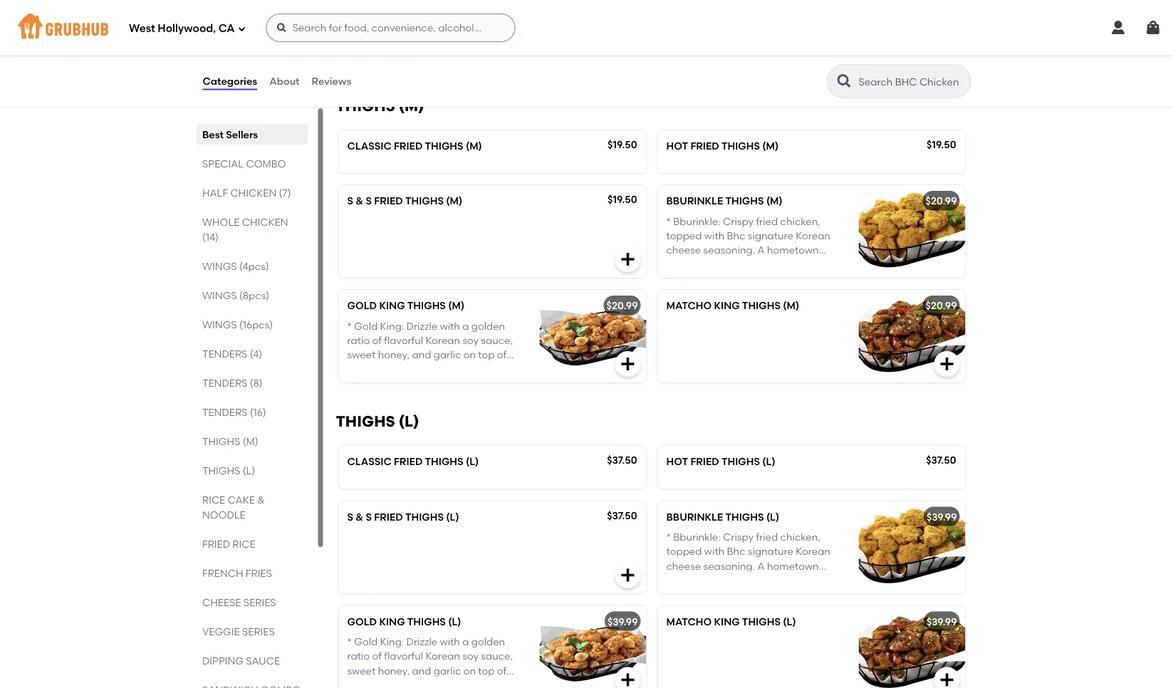 Task type: vqa. For each thing, say whether or not it's contained in the screenshot.
• Pizza associated with Tumbys
no



Task type: locate. For each thing, give the bounding box(es) containing it.
1 classic from the top
[[347, 140, 392, 152]]

Search BHC Chicken search field
[[857, 75, 966, 88]]

1 vertical spatial chicken
[[403, 679, 440, 688]]

1 vertical spatial soy
[[463, 650, 479, 662]]

garlic for (m)
[[434, 349, 461, 361]]

king: down gold king thighs (m)
[[380, 320, 404, 332]]

& for s & s fried thighs (m)
[[356, 195, 363, 207]]

0 vertical spatial gold
[[354, 320, 378, 332]]

* bburinkle: crispy fried chicken, topped with bhc signature korean cheese seasoning. a hometown favorite! down bburinkle thighs (l)
[[666, 531, 831, 586]]

(8)
[[250, 377, 262, 389]]

flavorful
[[384, 334, 423, 346], [384, 650, 423, 662]]

fried down bburinkle thighs (m)
[[756, 215, 778, 227]]

gold down gold king thighs (l)
[[354, 636, 378, 648]]

beat!
[[391, 18, 417, 31]]

0 vertical spatial hometown
[[767, 244, 819, 256]]

sauce
[[246, 655, 280, 667]]

thighs (m) inside tab
[[202, 435, 258, 447]]

(16pcs)
[[239, 318, 273, 331]]

a for (m)
[[758, 244, 765, 256]]

fried down classic fried thighs (m)
[[374, 195, 403, 207]]

1 vertical spatial garlic
[[434, 665, 461, 677]]

classic up s & s fried thighs (l)
[[347, 456, 392, 468]]

dipping sauce tab
[[202, 653, 302, 668]]

1 vertical spatial cheese
[[666, 560, 701, 572]]

fried
[[756, 215, 778, 227], [378, 363, 400, 375], [756, 531, 778, 543], [378, 679, 400, 688]]

0 vertical spatial drizzle
[[406, 320, 438, 332]]

sauce,
[[481, 334, 513, 346], [481, 650, 513, 662]]

chicken, for bburinkle thighs (l)
[[781, 531, 821, 543]]

crispy
[[723, 215, 754, 227], [723, 531, 754, 543]]

1 and from the top
[[412, 349, 431, 361]]

chicken down gold king thighs (m)
[[403, 363, 440, 375]]

0 vertical spatial thighs (l)
[[336, 413, 419, 431]]

0 vertical spatial &
[[356, 195, 363, 207]]

gold king thighs (m) image
[[540, 290, 647, 383]]

rice
[[202, 494, 225, 506], [232, 538, 255, 550]]

1 crispy from the top
[[723, 215, 754, 227]]

* down bburinkle thighs (l)
[[666, 531, 671, 543]]

crispy down bburinkle thighs (l)
[[723, 531, 754, 543]]

cheese down bburinkle thighs (l)
[[666, 560, 701, 572]]

1 vertical spatial seasoning.
[[704, 560, 755, 572]]

1 vertical spatial wings
[[202, 289, 237, 301]]

1 vertical spatial crispy
[[347, 679, 376, 688]]

classic fried thighs (m)
[[347, 140, 482, 152]]

0 vertical spatial chicken
[[403, 363, 440, 375]]

(l)
[[399, 413, 419, 431], [466, 456, 479, 468], [763, 456, 776, 468], [242, 465, 255, 477], [446, 511, 459, 523], [766, 511, 780, 523], [448, 615, 461, 628], [783, 615, 796, 628]]

1 vertical spatial series
[[242, 626, 275, 638]]

2 on from the top
[[464, 665, 476, 677]]

cheese series tab
[[202, 595, 302, 610]]

1 ratio from the top
[[347, 334, 370, 346]]

svg image
[[1145, 19, 1162, 36], [619, 356, 637, 373], [619, 567, 637, 584], [619, 671, 637, 688]]

1 seasoning. from the top
[[704, 244, 755, 256]]

golden for (l)
[[472, 636, 505, 648]]

0 vertical spatial cheese
[[666, 244, 701, 256]]

tenders inside tab
[[202, 377, 247, 389]]

wings for wings (16pcs)
[[202, 318, 237, 331]]

1 vertical spatial signature
[[748, 545, 794, 557]]

2 sweet from the top
[[347, 665, 376, 677]]

thighs (m) down tenders (16)
[[202, 435, 258, 447]]

$20.99 for * bburinkle: crispy fried chicken, topped with bhc signature korean cheese seasoning. a hometown favorite!
[[926, 195, 957, 207]]

1 hometown from the top
[[767, 244, 819, 256]]

bhc down bburinkle thighs (l)
[[727, 545, 746, 557]]

1 cheese from the top
[[666, 244, 701, 256]]

2 seasoning. from the top
[[704, 560, 755, 572]]

2 vertical spatial wings
[[202, 318, 237, 331]]

0 vertical spatial and
[[412, 349, 431, 361]]

2 soy from the top
[[463, 650, 479, 662]]

0 horizontal spatial thighs (m)
[[202, 435, 258, 447]]

tenders inside tab
[[202, 348, 247, 360]]

chicken,
[[781, 215, 821, 227], [781, 531, 821, 543]]

bburinkle: down bburinkle thighs (m)
[[673, 215, 721, 227]]

1 king: from the top
[[380, 320, 404, 332]]

2 and from the top
[[412, 665, 431, 677]]

topped down bburinkle thighs (l)
[[666, 545, 702, 557]]

1 vertical spatial and
[[412, 665, 431, 677]]

bhc
[[727, 230, 746, 242], [727, 545, 746, 557]]

garlic for (l)
[[434, 665, 461, 677]]

* for gold king thighs (m)
[[347, 320, 352, 332]]

*
[[347, 4, 352, 16], [666, 215, 671, 227], [347, 320, 352, 332], [666, 531, 671, 543], [347, 636, 352, 648]]

1 vertical spatial thighs (l)
[[202, 465, 255, 477]]

1 gold from the top
[[354, 320, 378, 332]]

king: for gold king thighs (m)
[[380, 320, 404, 332]]

1 tenders from the top
[[202, 348, 247, 360]]

0 vertical spatial garlic
[[434, 349, 461, 361]]

1 flavorful from the top
[[384, 334, 423, 346]]

drizzle
[[406, 320, 438, 332], [406, 636, 438, 648]]

1 favorite! from the top
[[666, 258, 706, 271]]

2 drizzle from the top
[[406, 636, 438, 648]]

and for (l)
[[412, 665, 431, 677]]

thighs (m) tab
[[202, 434, 302, 449]]

gold king thighs (l) image
[[540, 606, 647, 688]]

topped down bburinkle thighs (m)
[[666, 230, 702, 242]]

gold down gold king thighs (m)
[[354, 320, 378, 332]]

sweet
[[347, 349, 376, 361], [347, 665, 376, 677]]

special combo
[[202, 157, 286, 170]]

drizzle down gold king thighs (l)
[[406, 636, 438, 648]]

fried up french
[[202, 538, 230, 550]]

0 vertical spatial rice
[[202, 494, 225, 506]]

categories
[[203, 75, 257, 87]]

0 vertical spatial matcho
[[666, 300, 712, 312]]

cheese
[[202, 596, 241, 608]]

fresh fries tenders (16) image
[[540, 0, 647, 67]]

signature down bburinkle thighs (l)
[[748, 545, 794, 557]]

1 hot from the top
[[666, 140, 688, 152]]

0 vertical spatial topped
[[666, 230, 702, 242]]

* for bburinkle thighs (m)
[[666, 215, 671, 227]]

and down gold king thighs (l)
[[412, 665, 431, 677]]

2 wings from the top
[[202, 289, 237, 301]]

series down fries
[[243, 596, 276, 608]]

king for matcho king thighs (l)
[[714, 615, 740, 628]]

0 vertical spatial ratio
[[347, 334, 370, 346]]

garlic down gold king thighs (l)
[[434, 665, 461, 677]]

sweet down gold king thighs (m)
[[347, 349, 376, 361]]

2 crispy from the top
[[347, 679, 376, 688]]

king
[[379, 300, 405, 312], [714, 300, 740, 312], [379, 615, 405, 628], [714, 615, 740, 628]]

favorite! up matcho king thighs (m)
[[666, 258, 706, 271]]

0 vertical spatial on
[[464, 349, 476, 361]]

and for (m)
[[412, 349, 431, 361]]

1 vertical spatial topped
[[666, 545, 702, 557]]

2 vertical spatial tenders
[[202, 406, 247, 418]]

0 vertical spatial top
[[478, 349, 495, 361]]

* left fresh
[[347, 4, 352, 16]]

best sellers
[[202, 128, 258, 140]]

garlic down gold king thighs (m)
[[434, 349, 461, 361]]

1 sweet from the top
[[347, 349, 376, 361]]

cheese for bburinkle thighs (m)
[[666, 244, 701, 256]]

1 chicken from the top
[[403, 363, 440, 375]]

bburinkle: down bburinkle thighs (l)
[[673, 531, 721, 543]]

thighs (l) tab
[[202, 463, 302, 478]]

chicken inside whole chicken (14)
[[242, 216, 288, 228]]

bburinkle for bburinkle thighs (l)
[[666, 511, 723, 523]]

rice cake & noodle tab
[[202, 492, 302, 522]]

gold for gold king thighs (l)
[[347, 615, 377, 628]]

gold for gold king thighs (l)
[[354, 636, 378, 648]]

best sellers tab
[[202, 127, 302, 142]]

crispy down bburinkle thighs (m)
[[723, 215, 754, 227]]

bburinkle: for bburinkle thighs (l)
[[673, 531, 721, 543]]

search icon image
[[836, 73, 853, 90]]

3 wings from the top
[[202, 318, 237, 331]]

1 vertical spatial honey,
[[378, 665, 410, 677]]

chicken for (m)
[[403, 363, 440, 375]]

bburinkle thighs (l)
[[666, 511, 780, 523]]

2 classic from the top
[[347, 456, 392, 468]]

honey, down gold king thighs (m)
[[378, 349, 410, 361]]

favorite! for bburinkle thighs (m)
[[666, 258, 706, 271]]

1 honey, from the top
[[378, 349, 410, 361]]

thighs (l) up classic fried thighs (l)
[[336, 413, 419, 431]]

0 vertical spatial * bburinkle: crispy fried chicken, topped with bhc signature korean cheese seasoning. a hometown favorite!
[[666, 215, 831, 271]]

seasoning. down bburinkle thighs (m)
[[704, 244, 755, 256]]

0 vertical spatial tenders
[[202, 348, 247, 360]]

ratio down gold king thighs (l)
[[347, 650, 370, 662]]

with down bburinkle thighs (l)
[[704, 545, 725, 557]]

hot for (l)
[[666, 456, 688, 468]]

king: down gold king thighs (l)
[[380, 636, 404, 648]]

crispy for (l)
[[723, 531, 754, 543]]

2 hot from the top
[[666, 456, 688, 468]]

1 vertical spatial matcho
[[666, 615, 712, 628]]

bburinkle
[[666, 195, 723, 207], [666, 511, 723, 523]]

ratio for gold king thighs (m)
[[347, 334, 370, 346]]

* down gold king thighs (m)
[[347, 320, 352, 332]]

honey, for gold king thighs (l)
[[378, 665, 410, 677]]

flavorful down gold king thighs (m)
[[384, 334, 423, 346]]

1 vertical spatial ratio
[[347, 650, 370, 662]]

west
[[129, 22, 155, 35]]

2 topped from the top
[[666, 545, 702, 557]]

& for s & s fried thighs (l)
[[356, 511, 363, 523]]

series inside tab
[[242, 626, 275, 638]]

dipping
[[202, 655, 243, 667]]

2 flavorful from the top
[[384, 650, 423, 662]]

1 vertical spatial bhc
[[727, 545, 746, 557]]

* down bburinkle thighs (m)
[[666, 215, 671, 227]]

chicken
[[230, 187, 276, 199], [242, 216, 288, 228]]

west hollywood, ca
[[129, 22, 235, 35]]

series for cheese series
[[243, 596, 276, 608]]

1 vertical spatial * gold king: drizzle with a golden ratio of flavorful korean soy sauce, sweet honey, and garlic on top of crispy fried chicken
[[347, 636, 513, 688]]

2 a from the top
[[758, 560, 765, 572]]

1 vertical spatial hometown
[[767, 560, 819, 572]]

best
[[202, 128, 223, 140]]

$37.50 for classic fried thighs (l)
[[607, 454, 637, 466]]

2 matcho from the top
[[666, 615, 712, 628]]

2 * bburinkle: crispy fried chicken, topped with bhc signature korean cheese seasoning. a hometown favorite! from the top
[[666, 531, 831, 586]]

favorite! up matcho king thighs (l)
[[666, 574, 706, 586]]

0 vertical spatial crispy
[[723, 215, 754, 227]]

korean inside * fresh fried: original korean flavor. can't be beat!
[[452, 4, 487, 16]]

ca
[[218, 22, 235, 35]]

1 vertical spatial on
[[464, 665, 476, 677]]

(8pcs)
[[239, 289, 269, 301]]

0 vertical spatial seasoning.
[[704, 244, 755, 256]]

$37.50
[[607, 454, 637, 466], [926, 454, 956, 466], [607, 509, 637, 521]]

0 vertical spatial chicken
[[230, 187, 276, 199]]

* bburinkle: crispy fried chicken, topped with bhc signature korean cheese seasoning. a hometown favorite!
[[666, 215, 831, 271], [666, 531, 831, 586]]

1 vertical spatial tenders
[[202, 377, 247, 389]]

0 vertical spatial sauce,
[[481, 334, 513, 346]]

chicken for (l)
[[403, 679, 440, 688]]

rice cake & noodle
[[202, 494, 265, 521]]

wings inside wings (8pcs) tab
[[202, 289, 237, 301]]

fried up s & s fried thighs (l)
[[394, 456, 423, 468]]

0 vertical spatial bburinkle
[[666, 195, 723, 207]]

series inside tab
[[243, 596, 276, 608]]

1 drizzle from the top
[[406, 320, 438, 332]]

signature down bburinkle thighs (m)
[[748, 230, 794, 242]]

0 horizontal spatial rice
[[202, 494, 225, 506]]

with down bburinkle thighs (m)
[[704, 230, 725, 242]]

matcho
[[666, 300, 712, 312], [666, 615, 712, 628]]

2 gold from the top
[[354, 636, 378, 648]]

2 chicken from the top
[[403, 679, 440, 688]]

1 a from the top
[[758, 244, 765, 256]]

bhc for (l)
[[727, 545, 746, 557]]

wings down the wings (4pcs)
[[202, 289, 237, 301]]

korean
[[452, 4, 487, 16], [796, 230, 831, 242], [426, 334, 460, 346], [796, 545, 831, 557], [426, 650, 460, 662]]

wings inside wings (4pcs) tab
[[202, 260, 237, 272]]

0 vertical spatial series
[[243, 596, 276, 608]]

king: for gold king thighs (l)
[[380, 636, 404, 648]]

2 favorite! from the top
[[666, 574, 706, 586]]

0 vertical spatial a
[[758, 244, 765, 256]]

a
[[463, 320, 469, 332], [463, 636, 469, 648]]

2 garlic from the top
[[434, 665, 461, 677]]

1 garlic from the top
[[434, 349, 461, 361]]

0 vertical spatial gold
[[347, 300, 377, 312]]

1 topped from the top
[[666, 230, 702, 242]]

2 bhc from the top
[[727, 545, 746, 557]]

1 vertical spatial chicken,
[[781, 531, 821, 543]]

1 vertical spatial hot
[[666, 456, 688, 468]]

chicken for half
[[230, 187, 276, 199]]

crispy
[[347, 363, 376, 375], [347, 679, 376, 688]]

1 signature from the top
[[748, 230, 794, 242]]

(14)
[[202, 231, 218, 243]]

gold king thighs (m)
[[347, 300, 465, 312]]

2 ratio from the top
[[347, 650, 370, 662]]

* inside * fresh fried: original korean flavor. can't be beat!
[[347, 4, 352, 16]]

classic up s & s fried thighs (m)
[[347, 140, 392, 152]]

0 vertical spatial golden
[[472, 320, 505, 332]]

1 vertical spatial * bburinkle: crispy fried chicken, topped with bhc signature korean cheese seasoning. a hometown favorite!
[[666, 531, 831, 586]]

0 vertical spatial flavorful
[[384, 334, 423, 346]]

$39.99 for * gold king: drizzle with a golden ratio of flavorful korean soy sauce, sweet honey, and garlic on top of crispy fried chicken
[[608, 615, 638, 628]]

garlic
[[434, 349, 461, 361], [434, 665, 461, 677]]

reviews
[[312, 75, 351, 87]]

flavor.
[[489, 4, 521, 16]]

0 vertical spatial classic
[[347, 140, 392, 152]]

1 vertical spatial sauce,
[[481, 650, 513, 662]]

0 vertical spatial honey,
[[378, 349, 410, 361]]

2 honey, from the top
[[378, 665, 410, 677]]

s
[[347, 195, 353, 207], [366, 195, 372, 207], [347, 511, 353, 523], [366, 511, 372, 523]]

1 matcho from the top
[[666, 300, 712, 312]]

wings down (14)
[[202, 260, 237, 272]]

2 vertical spatial &
[[356, 511, 363, 523]]

* gold king: drizzle with a golden ratio of flavorful korean soy sauce, sweet honey, and garlic on top of crispy fried chicken for (m)
[[347, 320, 513, 375]]

a down bburinkle thighs (m)
[[758, 244, 765, 256]]

topped
[[666, 230, 702, 242], [666, 545, 702, 557]]

half
[[202, 187, 228, 199]]

1 vertical spatial rice
[[232, 538, 255, 550]]

original
[[412, 4, 450, 16]]

(m) inside tab
[[242, 435, 258, 447]]

ratio
[[347, 334, 370, 346], [347, 650, 370, 662]]

svg image
[[1110, 19, 1127, 36], [276, 22, 287, 33], [238, 25, 246, 33], [619, 251, 637, 268], [939, 356, 956, 373], [939, 671, 956, 688]]

* for gold king thighs (l)
[[347, 636, 352, 648]]

* fresh fried: original korean flavor. can't be beat!
[[347, 4, 521, 31]]

1 a from the top
[[463, 320, 469, 332]]

fried rice tab
[[202, 536, 302, 551]]

a down bburinkle thighs (l)
[[758, 560, 765, 572]]

bburinkle down hot fried thighs (l)
[[666, 511, 723, 523]]

fried
[[394, 140, 423, 152], [691, 140, 719, 152], [374, 195, 403, 207], [394, 456, 423, 468], [691, 456, 719, 468], [374, 511, 403, 523], [202, 538, 230, 550]]

2 top from the top
[[478, 665, 495, 677]]

wings (16pcs) tab
[[202, 317, 302, 332]]

gold for gold king thighs (m)
[[347, 300, 377, 312]]

0 vertical spatial favorite!
[[666, 258, 706, 271]]

0 vertical spatial bhc
[[727, 230, 746, 242]]

$20.99
[[926, 195, 957, 207], [607, 300, 638, 312], [926, 300, 957, 312]]

chicken down special combo tab
[[230, 187, 276, 199]]

0 vertical spatial a
[[463, 320, 469, 332]]

0 vertical spatial * gold king: drizzle with a golden ratio of flavorful korean soy sauce, sweet honey, and garlic on top of crispy fried chicken
[[347, 320, 513, 375]]

$19.50
[[608, 138, 637, 151], [927, 138, 956, 151], [608, 194, 637, 206]]

1 wings from the top
[[202, 260, 237, 272]]

0 vertical spatial crispy
[[347, 363, 376, 375]]

flavorful down gold king thighs (l)
[[384, 650, 423, 662]]

1 bhc from the top
[[727, 230, 746, 242]]

sellers
[[226, 128, 258, 140]]

1 * gold king: drizzle with a golden ratio of flavorful korean soy sauce, sweet honey, and garlic on top of crispy fried chicken from the top
[[347, 320, 513, 375]]

2 * gold king: drizzle with a golden ratio of flavorful korean soy sauce, sweet honey, and garlic on top of crispy fried chicken from the top
[[347, 636, 513, 688]]

golden
[[472, 320, 505, 332], [472, 636, 505, 648]]

0 vertical spatial sweet
[[347, 349, 376, 361]]

1 crispy from the top
[[347, 363, 376, 375]]

1 chicken, from the top
[[781, 215, 821, 227]]

1 bburinkle: from the top
[[673, 215, 721, 227]]

3 tenders from the top
[[202, 406, 247, 418]]

king for matcho king thighs (m)
[[714, 300, 740, 312]]

1 golden from the top
[[472, 320, 505, 332]]

2 tenders from the top
[[202, 377, 247, 389]]

tab
[[202, 683, 302, 688]]

2 bburinkle from the top
[[666, 511, 723, 523]]

king for gold king thighs (m)
[[379, 300, 405, 312]]

veggie series tab
[[202, 624, 302, 639]]

1 sauce, from the top
[[481, 334, 513, 346]]

drizzle down gold king thighs (m)
[[406, 320, 438, 332]]

2 hometown from the top
[[767, 560, 819, 572]]

0 vertical spatial signature
[[748, 230, 794, 242]]

tenders down tenders (4)
[[202, 377, 247, 389]]

thighs (l)
[[336, 413, 419, 431], [202, 465, 255, 477]]

bhc down bburinkle thighs (m)
[[727, 230, 746, 242]]

2 a from the top
[[463, 636, 469, 648]]

* gold king: drizzle with a golden ratio of flavorful korean soy sauce, sweet honey, and garlic on top of crispy fried chicken down gold king thighs (l)
[[347, 636, 513, 688]]

0 vertical spatial bburinkle:
[[673, 215, 721, 227]]

wings inside wings (16pcs) tab
[[202, 318, 237, 331]]

special combo tab
[[202, 156, 302, 171]]

0 vertical spatial wings
[[202, 260, 237, 272]]

1 horizontal spatial rice
[[232, 538, 255, 550]]

hollywood,
[[158, 22, 216, 35]]

0 horizontal spatial thighs (l)
[[202, 465, 255, 477]]

cheese
[[666, 244, 701, 256], [666, 560, 701, 572]]

king:
[[380, 320, 404, 332], [380, 636, 404, 648]]

2 sauce, from the top
[[481, 650, 513, 662]]

1 vertical spatial &
[[257, 494, 265, 506]]

Search for food, convenience, alcohol... search field
[[266, 14, 515, 42]]

1 bburinkle from the top
[[666, 195, 723, 207]]

honey, for gold king thighs (m)
[[378, 349, 410, 361]]

golden for (m)
[[472, 320, 505, 332]]

wings
[[202, 260, 237, 272], [202, 289, 237, 301], [202, 318, 237, 331]]

0 vertical spatial chicken,
[[781, 215, 821, 227]]

classic fried thighs (l)
[[347, 456, 479, 468]]

seasoning. down bburinkle thighs (l)
[[704, 560, 755, 572]]

bburinkle for bburinkle thighs (m)
[[666, 195, 723, 207]]

classic for (m)
[[347, 140, 392, 152]]

wings (8pcs)
[[202, 289, 269, 301]]

half chicken (7)
[[202, 187, 291, 199]]

1 vertical spatial gold
[[347, 615, 377, 628]]

on for gold king thighs (l)
[[464, 665, 476, 677]]

tenders down tenders (8)
[[202, 406, 247, 418]]

2 crispy from the top
[[723, 531, 754, 543]]

rice inside fried rice "tab"
[[232, 538, 255, 550]]

2 king: from the top
[[380, 636, 404, 648]]

1 horizontal spatial thighs (l)
[[336, 413, 419, 431]]

tenders inside 'tab'
[[202, 406, 247, 418]]

&
[[356, 195, 363, 207], [257, 494, 265, 506], [356, 511, 363, 523]]

2 chicken, from the top
[[781, 531, 821, 543]]

2 cheese from the top
[[666, 560, 701, 572]]

sweet for gold king thighs (l)
[[347, 665, 376, 677]]

fried rice
[[202, 538, 255, 550]]

1 vertical spatial bburinkle:
[[673, 531, 721, 543]]

of
[[372, 334, 382, 346], [497, 349, 507, 361], [372, 650, 382, 662], [497, 665, 507, 677]]

1 vertical spatial top
[[478, 665, 495, 677]]

1 horizontal spatial thighs (m)
[[336, 97, 424, 115]]

1 vertical spatial golden
[[472, 636, 505, 648]]

cheese for bburinkle thighs (l)
[[666, 560, 701, 572]]

ratio down gold king thighs (m)
[[347, 334, 370, 346]]

1 on from the top
[[464, 349, 476, 361]]

1 vertical spatial chicken
[[242, 216, 288, 228]]

1 vertical spatial a
[[758, 560, 765, 572]]

sweet down gold king thighs (l)
[[347, 665, 376, 677]]

tenders
[[202, 348, 247, 360], [202, 377, 247, 389], [202, 406, 247, 418]]

and down gold king thighs (m)
[[412, 349, 431, 361]]

seasoning.
[[704, 244, 755, 256], [704, 560, 755, 572]]

series up sauce
[[242, 626, 275, 638]]

matcho for matcho king thighs (m)
[[666, 300, 712, 312]]

tenders for tenders (4)
[[202, 348, 247, 360]]

fried down gold king thighs (l)
[[378, 679, 400, 688]]

whole chicken (14)
[[202, 216, 288, 243]]

2 signature from the top
[[748, 545, 794, 557]]

rice up french fries
[[232, 538, 255, 550]]

chicken down half chicken (7) "tab"
[[242, 216, 288, 228]]

favorite! for bburinkle thighs (l)
[[666, 574, 706, 586]]

crispy for gold king thighs (l)
[[347, 679, 376, 688]]

1 * bburinkle: crispy fried chicken, topped with bhc signature korean cheese seasoning. a hometown favorite! from the top
[[666, 215, 831, 271]]

$39.99 for * bburinkle: crispy fried chicken, topped with bhc signature korean cheese seasoning. a hometown favorite!
[[927, 511, 957, 523]]

top for gold king thighs (l)
[[478, 665, 495, 677]]

0 vertical spatial hot
[[666, 140, 688, 152]]

2 gold from the top
[[347, 615, 377, 628]]

1 vertical spatial crispy
[[723, 531, 754, 543]]

1 vertical spatial favorite!
[[666, 574, 706, 586]]

thighs
[[336, 97, 395, 115], [425, 140, 463, 152], [722, 140, 760, 152], [405, 195, 444, 207], [726, 195, 764, 207], [407, 300, 446, 312], [742, 300, 781, 312], [336, 413, 395, 431], [202, 435, 240, 447], [425, 456, 463, 468], [722, 456, 760, 468], [202, 465, 240, 477], [405, 511, 444, 523], [726, 511, 764, 523], [407, 615, 446, 628], [742, 615, 781, 628]]

1 vertical spatial gold
[[354, 636, 378, 648]]

hot fried tenders (16) image
[[859, 0, 966, 67]]

tenders (4)
[[202, 348, 262, 360]]

0 vertical spatial king:
[[380, 320, 404, 332]]

1 vertical spatial sweet
[[347, 665, 376, 677]]

$37.50 for s & s fried thighs (l)
[[607, 509, 637, 521]]

bburinkle down hot fried thighs (m)
[[666, 195, 723, 207]]

2 bburinkle: from the top
[[673, 531, 721, 543]]

a for gold king thighs (m)
[[463, 320, 469, 332]]

1 vertical spatial flavorful
[[384, 650, 423, 662]]

bburinkle: for bburinkle thighs (m)
[[673, 215, 721, 227]]

1 vertical spatial drizzle
[[406, 636, 438, 648]]

$19.50 for classic fried thighs (m)
[[608, 138, 637, 151]]

* gold king: drizzle with a golden ratio of flavorful korean soy sauce, sweet honey, and garlic on top of crispy fried chicken down gold king thighs (m)
[[347, 320, 513, 375]]

wings (4pcs) tab
[[202, 259, 302, 274]]

* bburinkle: crispy fried chicken, topped with bhc signature korean cheese seasoning. a hometown favorite! down bburinkle thighs (m)
[[666, 215, 831, 271]]

classic
[[347, 140, 392, 152], [347, 456, 392, 468]]

wings up tenders (4)
[[202, 318, 237, 331]]

2 golden from the top
[[472, 636, 505, 648]]

cheese down bburinkle thighs (m)
[[666, 244, 701, 256]]

chicken down gold king thighs (l)
[[403, 679, 440, 688]]

thighs (l) up cake
[[202, 465, 255, 477]]

chicken, for bburinkle thighs (m)
[[781, 215, 821, 227]]

0 vertical spatial soy
[[463, 334, 479, 346]]

main navigation navigation
[[0, 0, 1173, 56]]

tenders (4) tab
[[202, 346, 302, 361]]

tenders up tenders (8)
[[202, 348, 247, 360]]

1 vertical spatial bburinkle
[[666, 511, 723, 523]]

veggie series
[[202, 626, 275, 638]]

1 soy from the top
[[463, 334, 479, 346]]

1 vertical spatial thighs (m)
[[202, 435, 258, 447]]

signature
[[748, 230, 794, 242], [748, 545, 794, 557]]

hot fried thighs (m)
[[666, 140, 779, 152]]

1 vertical spatial king:
[[380, 636, 404, 648]]

1 vertical spatial a
[[463, 636, 469, 648]]

0 vertical spatial thighs (m)
[[336, 97, 424, 115]]

french
[[202, 567, 243, 579]]

1 top from the top
[[478, 349, 495, 361]]

honey, down gold king thighs (l)
[[378, 665, 410, 677]]

1 vertical spatial classic
[[347, 456, 392, 468]]

rice up noodle
[[202, 494, 225, 506]]

* down gold king thighs (l)
[[347, 636, 352, 648]]

thighs (m)
[[336, 97, 424, 115], [202, 435, 258, 447]]

1 gold from the top
[[347, 300, 377, 312]]

tenders for tenders (16)
[[202, 406, 247, 418]]

thighs (m) up classic fried thighs (m)
[[336, 97, 424, 115]]

chicken inside "tab"
[[230, 187, 276, 199]]

gold
[[354, 320, 378, 332], [354, 636, 378, 648]]



Task type: describe. For each thing, give the bounding box(es) containing it.
sauce, for (l)
[[481, 650, 513, 662]]

categories button
[[202, 56, 258, 107]]

fries
[[245, 567, 272, 579]]

hometown for (l)
[[767, 560, 819, 572]]

fried inside fried rice "tab"
[[202, 538, 230, 550]]

matcho king thighs (m) image
[[859, 290, 966, 383]]

$19.50 for hot fried thighs (m)
[[927, 138, 956, 151]]

* for bburinkle thighs (l)
[[666, 531, 671, 543]]

whole
[[202, 216, 239, 228]]

reviews button
[[311, 56, 352, 107]]

on for gold king thighs (m)
[[464, 349, 476, 361]]

thighs (l) inside tab
[[202, 465, 255, 477]]

tenders (8) tab
[[202, 375, 302, 390]]

series for veggie series
[[242, 626, 275, 638]]

hot for (m)
[[666, 140, 688, 152]]

veggie
[[202, 626, 239, 638]]

$37.50 for hot fried thighs (l)
[[926, 454, 956, 466]]

dipping sauce
[[202, 655, 280, 667]]

crispy for (m)
[[723, 215, 754, 227]]

about button
[[269, 56, 300, 107]]

whole chicken (14) tab
[[202, 214, 302, 244]]

special
[[202, 157, 243, 170]]

sweet for gold king thighs (m)
[[347, 349, 376, 361]]

topped for bburinkle thighs (m)
[[666, 230, 702, 242]]

fried down bburinkle thighs (l)
[[756, 531, 778, 543]]

fried up bburinkle thighs (m)
[[691, 140, 719, 152]]

bburinkle thighs (l) image
[[859, 501, 966, 594]]

tenders (16) tab
[[202, 405, 302, 420]]

(4pcs)
[[239, 260, 269, 272]]

* bburinkle: crispy fried chicken, topped with bhc signature korean cheese seasoning. a hometown favorite! for (l)
[[666, 531, 831, 586]]

s & s fried thighs (l)
[[347, 511, 459, 523]]

about
[[269, 75, 300, 87]]

with down gold king thighs (m)
[[440, 320, 460, 332]]

gold king thighs (l)
[[347, 615, 461, 628]]

wings for wings (4pcs)
[[202, 260, 237, 272]]

fried up bburinkle thighs (l)
[[691, 456, 719, 468]]

soy for gold king thighs (l)
[[463, 650, 479, 662]]

bburinkle thighs (m)
[[666, 195, 783, 207]]

$19.50 for s & s fried thighs (m)
[[608, 194, 637, 206]]

noodle
[[202, 509, 245, 521]]

be
[[376, 18, 389, 31]]

gold for gold king thighs (m)
[[354, 320, 378, 332]]

(4)
[[250, 348, 262, 360]]

classic for (l)
[[347, 456, 392, 468]]

svg image inside 'main navigation' "navigation"
[[1145, 19, 1162, 36]]

seasoning. for (l)
[[704, 560, 755, 572]]

& inside rice cake & noodle
[[257, 494, 265, 506]]

bhc for (m)
[[727, 230, 746, 242]]

tenders for tenders (8)
[[202, 377, 247, 389]]

hometown for (m)
[[767, 244, 819, 256]]

wings (4pcs)
[[202, 260, 269, 272]]

fried:
[[383, 4, 409, 16]]

thighs inside tab
[[202, 435, 240, 447]]

signature for (l)
[[748, 545, 794, 557]]

signature for (m)
[[748, 230, 794, 242]]

seasoning. for (m)
[[704, 244, 755, 256]]

fried down classic fried thighs (l)
[[374, 511, 403, 523]]

flavorful for (m)
[[384, 334, 423, 346]]

matcho king thighs (l) image
[[859, 606, 966, 688]]

fried down gold king thighs (m)
[[378, 363, 400, 375]]

tenders (8)
[[202, 377, 262, 389]]

fried up s & s fried thighs (m)
[[394, 140, 423, 152]]

* gold king: drizzle with a golden ratio of flavorful korean soy sauce, sweet honey, and garlic on top of crispy fried chicken for (l)
[[347, 636, 513, 688]]

a for (l)
[[758, 560, 765, 572]]

* bburinkle: crispy fried chicken, topped with bhc signature korean cheese seasoning. a hometown favorite! for (m)
[[666, 215, 831, 271]]

flavorful for (l)
[[384, 650, 423, 662]]

sauce, for (m)
[[481, 334, 513, 346]]

crispy for gold king thighs (m)
[[347, 363, 376, 375]]

(l) inside thighs (l) tab
[[242, 465, 255, 477]]

fresh
[[354, 4, 380, 16]]

ratio for gold king thighs (l)
[[347, 650, 370, 662]]

french fries
[[202, 567, 272, 579]]

matcho king thighs (m)
[[666, 300, 799, 312]]

french fries tab
[[202, 566, 302, 581]]

(16)
[[250, 406, 266, 418]]

wings (16pcs)
[[202, 318, 273, 331]]

combo
[[246, 157, 286, 170]]

cheese series
[[202, 596, 276, 608]]

thighs inside tab
[[202, 465, 240, 477]]

with down gold king thighs (l)
[[440, 636, 460, 648]]

s & s fried thighs (m)
[[347, 195, 463, 207]]

matcho for matcho king thighs (l)
[[666, 615, 712, 628]]

$20.99 for * gold king: drizzle with a golden ratio of flavorful korean soy sauce, sweet honey, and garlic on top of crispy fried chicken
[[607, 300, 638, 312]]

a for gold king thighs (l)
[[463, 636, 469, 648]]

top for gold king thighs (m)
[[478, 349, 495, 361]]

cake
[[227, 494, 255, 506]]

drizzle for (l)
[[406, 636, 438, 648]]

matcho king thighs (l)
[[666, 615, 796, 628]]

* fresh fried: original korean flavor. can't be beat! button
[[339, 0, 647, 67]]

bburinkle thighs (m) image
[[859, 185, 966, 278]]

can't
[[347, 18, 374, 31]]

hot fried thighs (l)
[[666, 456, 776, 468]]

soy for gold king thighs (m)
[[463, 334, 479, 346]]

half chicken (7) tab
[[202, 185, 302, 200]]

wings for wings (8pcs)
[[202, 289, 237, 301]]

king for gold king thighs (l)
[[379, 615, 405, 628]]

topped for bburinkle thighs (l)
[[666, 545, 702, 557]]

rice inside rice cake & noodle
[[202, 494, 225, 506]]

wings (8pcs) tab
[[202, 288, 302, 303]]

(7)
[[279, 187, 291, 199]]

chicken for whole
[[242, 216, 288, 228]]

drizzle for (m)
[[406, 320, 438, 332]]

tenders (16)
[[202, 406, 266, 418]]



